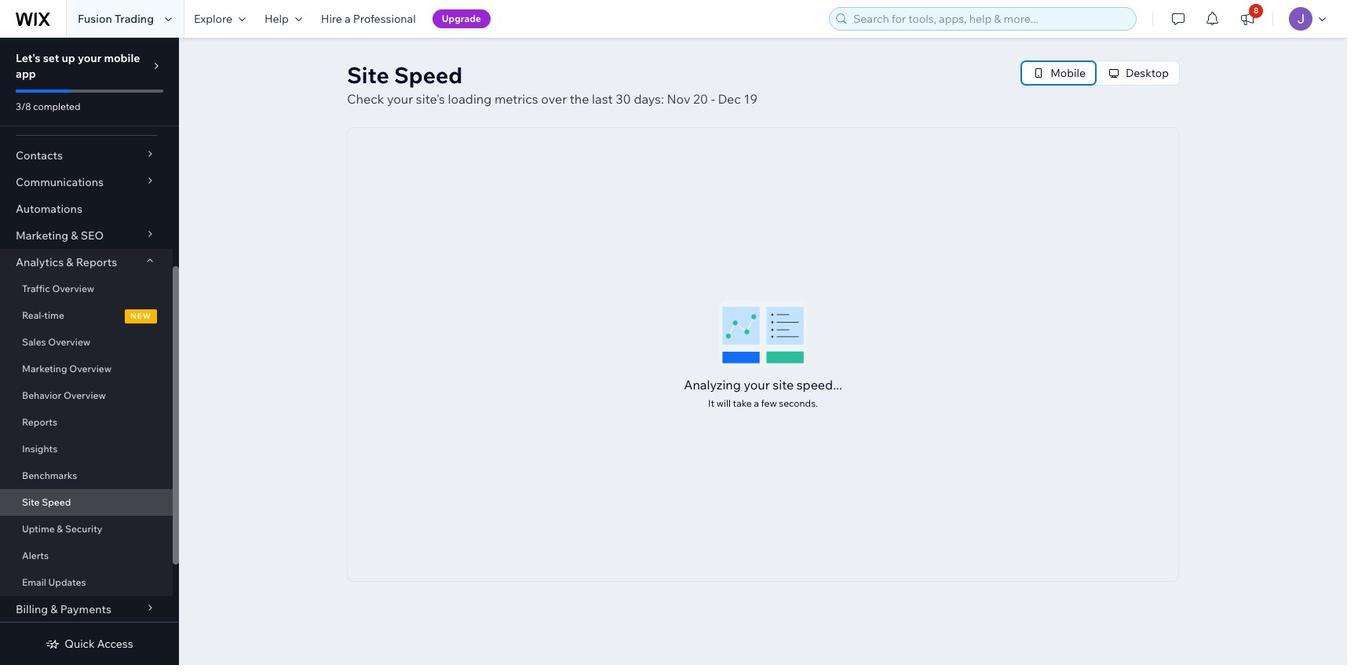 Task type: locate. For each thing, give the bounding box(es) containing it.
mobile
[[1051, 66, 1086, 80]]

up
[[62, 51, 75, 65]]

professional
[[353, 12, 416, 26]]

overview
[[52, 283, 94, 294], [48, 336, 90, 348], [69, 363, 112, 375], [64, 389, 106, 401]]

reports up insights
[[22, 416, 57, 428]]

1 vertical spatial marketing
[[22, 363, 67, 375]]

sales
[[22, 336, 46, 348]]

behavior overview link
[[0, 382, 173, 409]]

0 horizontal spatial speed
[[42, 496, 71, 508]]

1 horizontal spatial reports
[[76, 255, 117, 269]]

1 horizontal spatial speed
[[394, 61, 463, 89]]

desktop
[[1126, 66, 1169, 80]]

marketing inside dropdown button
[[16, 229, 68, 243]]

automations link
[[0, 196, 173, 222]]

speed inside site speed check your site's loading metrics over the last 30 days: nov 20 - dec 19
[[394, 61, 463, 89]]

overview for marketing overview
[[69, 363, 112, 375]]

few
[[761, 397, 777, 409]]

0 vertical spatial your
[[78, 51, 102, 65]]

overview down sales overview link in the left of the page
[[69, 363, 112, 375]]

& right uptime
[[57, 523, 63, 535]]

marketing for marketing overview
[[22, 363, 67, 375]]

site speed
[[22, 496, 71, 508]]

reports inside reports link
[[22, 416, 57, 428]]

take
[[733, 397, 752, 409]]

loading image
[[719, 300, 807, 367]]

upgrade button
[[432, 9, 491, 28]]

traffic overview
[[22, 283, 94, 294]]

marketing
[[16, 229, 68, 243], [22, 363, 67, 375]]

days:
[[634, 91, 664, 107]]

speed
[[394, 61, 463, 89], [42, 496, 71, 508]]

traffic
[[22, 283, 50, 294]]

quick
[[65, 637, 95, 651]]

a
[[345, 12, 351, 26], [754, 397, 759, 409]]

overview inside 'link'
[[69, 363, 112, 375]]

marketing inside 'link'
[[22, 363, 67, 375]]

quick access
[[65, 637, 133, 651]]

a right "hire"
[[345, 12, 351, 26]]

your for speed
[[387, 91, 413, 107]]

site up check
[[347, 61, 389, 89]]

Search for tools, apps, help & more... field
[[849, 8, 1132, 30]]

your left site's
[[387, 91, 413, 107]]

speed up site's
[[394, 61, 463, 89]]

updates
[[48, 576, 86, 588]]

1 vertical spatial reports
[[22, 416, 57, 428]]

set
[[43, 51, 59, 65]]

billing
[[16, 602, 48, 616]]

marketing up behavior
[[22, 363, 67, 375]]

& for uptime
[[57, 523, 63, 535]]

payments
[[60, 602, 111, 616]]

marketing overview
[[22, 363, 112, 375]]

communications button
[[0, 169, 173, 196]]

1 horizontal spatial your
[[387, 91, 413, 107]]

over
[[541, 91, 567, 107]]

app
[[16, 67, 36, 81]]

0 horizontal spatial your
[[78, 51, 102, 65]]

site inside site speed check your site's loading metrics over the last 30 days: nov 20 - dec 19
[[347, 61, 389, 89]]

2 horizontal spatial your
[[744, 377, 770, 392]]

your inside let's set up your mobile app
[[78, 51, 102, 65]]

completed
[[33, 101, 80, 112]]

0 vertical spatial site
[[347, 61, 389, 89]]

speed inside the sidebar element
[[42, 496, 71, 508]]

0 horizontal spatial reports
[[22, 416, 57, 428]]

0 vertical spatial a
[[345, 12, 351, 26]]

1 horizontal spatial a
[[754, 397, 759, 409]]

& down marketing & seo
[[66, 255, 73, 269]]

0 vertical spatial marketing
[[16, 229, 68, 243]]

a left few
[[754, 397, 759, 409]]

& inside popup button
[[50, 602, 58, 616]]

your inside site speed check your site's loading metrics over the last 30 days: nov 20 - dec 19
[[387, 91, 413, 107]]

3/8 completed
[[16, 101, 80, 112]]

& left seo
[[71, 229, 78, 243]]

your right the up
[[78, 51, 102, 65]]

a inside "link"
[[345, 12, 351, 26]]

your up few
[[744, 377, 770, 392]]

site up uptime
[[22, 496, 40, 508]]

last
[[592, 91, 613, 107]]

overview down 'marketing overview' 'link'
[[64, 389, 106, 401]]

0 vertical spatial reports
[[76, 255, 117, 269]]

1 vertical spatial your
[[387, 91, 413, 107]]

security
[[65, 523, 102, 535]]

your
[[78, 51, 102, 65], [387, 91, 413, 107], [744, 377, 770, 392]]

0 horizontal spatial site
[[22, 496, 40, 508]]

1 horizontal spatial site
[[347, 61, 389, 89]]

overview down analytics & reports
[[52, 283, 94, 294]]

& right billing
[[50, 602, 58, 616]]

metrics
[[495, 91, 538, 107]]

1 vertical spatial a
[[754, 397, 759, 409]]

upgrade
[[442, 13, 481, 24]]

2 vertical spatial your
[[744, 377, 770, 392]]

uptime & security link
[[0, 516, 173, 543]]

site inside the sidebar element
[[22, 496, 40, 508]]

speed up uptime & security
[[42, 496, 71, 508]]

overview up marketing overview
[[48, 336, 90, 348]]

1 vertical spatial speed
[[42, 496, 71, 508]]

new
[[130, 311, 152, 321]]

8 button
[[1230, 0, 1265, 38]]

hire a professional
[[321, 12, 416, 26]]

&
[[71, 229, 78, 243], [66, 255, 73, 269], [57, 523, 63, 535], [50, 602, 58, 616]]

reports down seo
[[76, 255, 117, 269]]

1 vertical spatial site
[[22, 496, 40, 508]]

site
[[347, 61, 389, 89], [22, 496, 40, 508]]

explore
[[194, 12, 232, 26]]

uptime
[[22, 523, 55, 535]]

0 horizontal spatial a
[[345, 12, 351, 26]]

marketing up analytics
[[16, 229, 68, 243]]

hire
[[321, 12, 342, 26]]

your inside analyzing your site speed... it will take a few seconds.
[[744, 377, 770, 392]]

0 vertical spatial speed
[[394, 61, 463, 89]]



Task type: vqa. For each thing, say whether or not it's contained in the screenshot.
the right the Let's set up your store
no



Task type: describe. For each thing, give the bounding box(es) containing it.
20
[[693, 91, 708, 107]]

analytics & reports button
[[0, 249, 173, 276]]

speed for site speed
[[42, 496, 71, 508]]

mobile
[[104, 51, 140, 65]]

help
[[265, 12, 289, 26]]

site speed check your site's loading metrics over the last 30 days: nov 20 - dec 19
[[347, 61, 758, 107]]

hire a professional link
[[312, 0, 425, 38]]

reports link
[[0, 409, 173, 436]]

speed...
[[797, 377, 842, 392]]

marketing for marketing & seo
[[16, 229, 68, 243]]

seo
[[81, 229, 104, 243]]

site's
[[416, 91, 445, 107]]

sales overview
[[22, 336, 90, 348]]

marketing & seo button
[[0, 222, 173, 249]]

fusion trading
[[78, 12, 154, 26]]

-
[[711, 91, 715, 107]]

sidebar element
[[0, 38, 179, 665]]

dec
[[718, 91, 741, 107]]

overview for traffic overview
[[52, 283, 94, 294]]

8
[[1254, 5, 1259, 16]]

fusion
[[78, 12, 112, 26]]

3/8
[[16, 101, 31, 112]]

reports inside analytics & reports dropdown button
[[76, 255, 117, 269]]

access
[[97, 637, 133, 651]]

mobile button
[[1022, 61, 1096, 85]]

marketing & seo
[[16, 229, 104, 243]]

will
[[717, 397, 731, 409]]

marketing overview link
[[0, 356, 173, 382]]

alerts
[[22, 550, 49, 561]]

benchmarks
[[22, 470, 77, 481]]

real-
[[22, 309, 44, 321]]

real-time
[[22, 309, 64, 321]]

& for marketing
[[71, 229, 78, 243]]

sales overview link
[[0, 329, 173, 356]]

& for billing
[[50, 602, 58, 616]]

site for site speed check your site's loading metrics over the last 30 days: nov 20 - dec 19
[[347, 61, 389, 89]]

billing & payments button
[[0, 596, 173, 623]]

email
[[22, 576, 46, 588]]

speed for site speed check your site's loading metrics over the last 30 days: nov 20 - dec 19
[[394, 61, 463, 89]]

overview for behavior overview
[[64, 389, 106, 401]]

automations
[[16, 202, 82, 216]]

insights link
[[0, 436, 173, 463]]

behavior
[[22, 389, 61, 401]]

traffic overview link
[[0, 276, 173, 302]]

analyzing your site speed... it will take a few seconds.
[[684, 377, 842, 409]]

let's
[[16, 51, 41, 65]]

30
[[616, 91, 631, 107]]

insights
[[22, 443, 57, 455]]

trading
[[115, 12, 154, 26]]

overview for sales overview
[[48, 336, 90, 348]]

19
[[744, 91, 758, 107]]

email updates
[[22, 576, 86, 588]]

uptime & security
[[22, 523, 102, 535]]

site speed link
[[0, 489, 173, 516]]

benchmarks link
[[0, 463, 173, 489]]

quick access button
[[46, 637, 133, 651]]

alerts link
[[0, 543, 173, 569]]

your for set
[[78, 51, 102, 65]]

site
[[773, 377, 794, 392]]

& for analytics
[[66, 255, 73, 269]]

contacts
[[16, 148, 63, 163]]

contacts button
[[0, 142, 173, 169]]

loading
[[448, 91, 492, 107]]

time
[[44, 309, 64, 321]]

site for site speed
[[22, 496, 40, 508]]

analytics & reports
[[16, 255, 117, 269]]

billing & payments
[[16, 602, 111, 616]]

analyzing
[[684, 377, 741, 392]]

seconds.
[[779, 397, 818, 409]]

let's set up your mobile app
[[16, 51, 140, 81]]

analytics
[[16, 255, 64, 269]]

communications
[[16, 175, 104, 189]]

nov
[[667, 91, 691, 107]]

a inside analyzing your site speed... it will take a few seconds.
[[754, 397, 759, 409]]

check
[[347, 91, 384, 107]]

it
[[708, 397, 715, 409]]

the
[[570, 91, 589, 107]]

help button
[[255, 0, 312, 38]]

desktop button
[[1097, 61, 1179, 85]]

email updates link
[[0, 569, 173, 596]]



